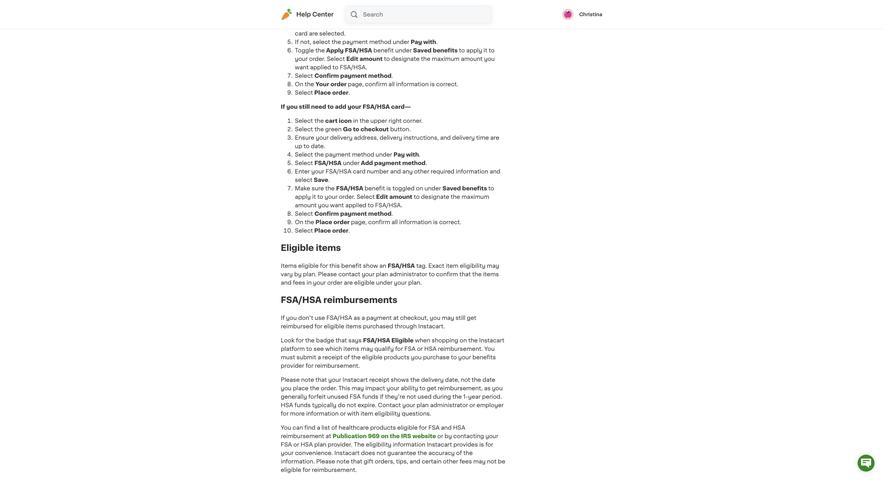 Task type: vqa. For each thing, say whether or not it's contained in the screenshot.
Product GROUP containing Chips Ahoy! Chewy Chocolate Chip Cookies, Family Size
no



Task type: describe. For each thing, give the bounding box(es) containing it.
add
[[335, 104, 346, 110]]

and inside benefit and backup payment card are selected.
[[437, 22, 448, 28]]

publication 969 on the irs website link
[[333, 434, 436, 440]]

may inside the 'please note that your instacart receipt shows the delivery date, not the date you place the order. this may impact your ability to get reimbursement, as you generally forfeit unused fsa funds if they're not used during the 1-year period. hsa funds typically do not expire. contact your plan administrator or employer for more information or with item eligibility questions.'
[[352, 386, 364, 392]]

does
[[361, 451, 375, 456]]

toggle
[[295, 48, 314, 53]]

details.
[[350, 14, 370, 19]]

fsa/hsa reimbursements
[[281, 296, 397, 305]]

instacart inside when shopping on the instacart platform to see which items may qualify for fsa or hsa reimbursement. you must submit a receipt of the eligible products you purchase to your benefits provider for reimbursement.
[[479, 338, 504, 344]]

or right "website"
[[437, 434, 443, 440]]

benefit for an
[[341, 263, 362, 269]]

select confirm payment method . on the your order page, confirm all information is correct. select place order .
[[295, 73, 458, 96]]

by inside tag. exact item eligibility may vary by plan. please contact your plan administrator to confirm that the items and fees in your order are eligible under your plan.
[[294, 272, 302, 277]]

see
[[314, 346, 324, 352]]

green inside select the green go to checkout button. confirm your order details.
[[325, 5, 342, 11]]

more
[[290, 411, 305, 417]]

select confirm payment method . on the place order page, confirm all information is correct. select place order .
[[295, 211, 461, 234]]

other inside or by contacting your fsa or hsa plan provider. the eligibility information instacart provides is for your convenience. instacart does not guarantee the accuracy of the information. please note that gift orders, tips, and certain other fees may not be eligible for reimbursement.
[[443, 459, 458, 465]]

method up any
[[402, 160, 426, 166]]

1-
[[463, 394, 468, 400]]

corner.
[[403, 118, 423, 124]]

your inside enter your fsa/hsa card number and any other required information and select
[[311, 169, 324, 175]]

place for your
[[314, 90, 331, 96]]

order inside tag. exact item eligibility may vary by plan. please contact your plan administrator to confirm that the items and fees in your order are eligible under your plan.
[[327, 280, 342, 286]]

cart
[[325, 118, 338, 124]]

through
[[395, 324, 417, 330]]

want for make sure the
[[330, 203, 344, 208]]

backup
[[449, 22, 470, 28]]

benefits inside when shopping on the instacart platform to see which items may qualify for fsa or hsa reimbursement. you must submit a receipt of the eligible products you purchase to your benefits provider for reimbursement.
[[473, 355, 496, 361]]

pay inside "select the cart icon in the upper right corner. select the green go to checkout button. ensure your delivery address, delivery instructions, and delivery time are up to date. select the payment method under pay with . select fsa/hsa under add payment method ."
[[394, 152, 405, 158]]

of inside or by contacting your fsa or hsa plan provider. the eligibility information instacart provides is for your convenience. instacart does not guarantee the accuracy of the information. please note that gift orders, tips, and certain other fees may not be eligible for reimbursement.
[[456, 451, 462, 456]]

reimbursement,
[[438, 386, 483, 392]]

eligible inside if you don't use fsa/hsa as a payment at checkout, you may still get reimbursed for eligible items purchased through instacart.
[[324, 324, 344, 330]]

items
[[281, 263, 297, 269]]

contacting
[[453, 434, 484, 440]]

1 horizontal spatial pay
[[411, 39, 422, 45]]

card—
[[391, 104, 411, 110]]

your
[[316, 81, 329, 87]]

if not, select the payment method under pay with .
[[295, 39, 438, 45]]

save
[[314, 177, 328, 183]]

eligible inside or by contacting your fsa or hsa plan provider. the eligibility information instacart provides is for your convenience. instacart does not guarantee the accuracy of the information. please note that gift orders, tips, and certain other fees may not be eligible for reimbursement.
[[281, 468, 301, 473]]

is inside or by contacting your fsa or hsa plan provider. the eligibility information instacart provides is for your convenience. instacart does not guarantee the accuracy of the information. please note that gift orders, tips, and certain other fees may not be eligible for reimbursement.
[[479, 442, 484, 448]]

reimbursement
[[281, 434, 324, 440]]

that inside the 'please note that your instacart receipt shows the delivery date, not the date you place the order. this may impact your ability to get reimbursement, as you generally forfeit unused fsa funds if they're not used during the 1-year period. hsa funds typically do not expire. contact your plan administrator or employer for more information or with item eligibility questions.'
[[316, 378, 327, 383]]

may inside when shopping on the instacart platform to see which items may qualify for fsa or hsa reimbursement. you must submit a receipt of the eligible products you purchase to your benefits provider for reimbursement.
[[361, 346, 373, 352]]

eligibility inside or by contacting your fsa or hsa plan provider. the eligibility information instacart provides is for your convenience. instacart does not guarantee the accuracy of the information. please note that gift orders, tips, and certain other fees may not be eligible for reimbursement.
[[366, 442, 391, 448]]

this
[[339, 386, 350, 392]]

0 vertical spatial on
[[416, 186, 423, 191]]

hsa inside or by contacting your fsa or hsa plan provider. the eligibility information instacart provides is for your convenience. instacart does not guarantee the accuracy of the information. please note that gift orders, tips, and certain other fees may not be eligible for reimbursement.
[[301, 442, 313, 448]]

any
[[402, 169, 413, 175]]

during
[[433, 394, 451, 400]]

list
[[322, 425, 330, 431]]

0 vertical spatial reimbursement.
[[438, 346, 483, 352]]

and inside tag. exact item eligibility may vary by plan. please contact your plan administrator to confirm that the items and fees in your order are eligible under your plan.
[[281, 280, 291, 286]]

0 vertical spatial eligible
[[281, 244, 314, 252]]

administrator inside tag. exact item eligibility may vary by plan. please contact your plan administrator to confirm that the items and fees in your order are eligible under your plan.
[[390, 272, 427, 277]]

find
[[304, 425, 315, 431]]

selected.
[[319, 31, 346, 36]]

for inside the 'please note that your instacart receipt shows the delivery date, not the date you place the order. this may impact your ability to get reimbursement, as you generally forfeit unused fsa funds if they're not used during the 1-year period. hsa funds typically do not expire. contact your plan administrator or employer for more information or with item eligibility questions.'
[[281, 411, 289, 417]]

up
[[295, 144, 302, 149]]

on for irs
[[381, 434, 389, 440]]

it for toggle the apply fsa/hsa benefit under saved benefits
[[484, 48, 487, 53]]

1 horizontal spatial saved
[[443, 186, 461, 191]]

need
[[311, 104, 326, 110]]

place
[[293, 386, 309, 392]]

tips,
[[396, 459, 408, 465]]

payment inside select confirm payment method . on the your order page, confirm all information is correct. select place order .
[[340, 73, 367, 79]]

provider.
[[328, 442, 352, 448]]

place for place
[[314, 228, 331, 234]]

don't
[[298, 315, 313, 321]]

a inside when shopping on the instacart platform to see which items may qualify for fsa or hsa reimbursement. you must submit a receipt of the eligible products you purchase to your benefits provider for reimbursement.
[[318, 355, 321, 361]]

items eligible for this benefit show an fsa/hsa
[[281, 263, 415, 269]]

to inside tag. exact item eligibility may vary by plan. please contact your plan administrator to confirm that the items and fees in your order are eligible under your plan.
[[429, 272, 435, 277]]

date,
[[445, 378, 459, 383]]

in inside tag. exact item eligibility may vary by plan. please contact your plan administrator to confirm that the items and fees in your order are eligible under your plan.
[[307, 280, 312, 286]]

information inside or by contacting your fsa or hsa plan provider. the eligibility information instacart provides is for your convenience. instacart does not guarantee the accuracy of the information. please note that gift orders, tips, and certain other fees may not be eligible for reimbursement.
[[393, 442, 425, 448]]

benefit for saved
[[374, 48, 394, 53]]

1 vertical spatial reimbursement.
[[315, 363, 360, 369]]

must
[[281, 355, 295, 361]]

delivery down right
[[380, 135, 402, 141]]

and inside "select the cart icon in the upper right corner. select the green go to checkout button. ensure your delivery address, delivery instructions, and delivery time are up to date. select the payment method under pay with . select fsa/hsa under add payment method ."
[[440, 135, 451, 141]]

questions.
[[402, 411, 431, 417]]

order. for apply fsa/hsa
[[309, 56, 325, 62]]

items inside if you don't use fsa/hsa as a payment at checkout, you may still get reimbursed for eligible items purchased through instacart.
[[346, 324, 362, 330]]

your inside when shopping on the instacart platform to see which items may qualify for fsa or hsa reimbursement. you must submit a receipt of the eligible products you purchase to your benefits provider for reimbursement.
[[458, 355, 471, 361]]

, make sure your fsa/hsa
[[339, 22, 414, 28]]

make
[[295, 186, 310, 191]]

at inside if you don't use fsa/hsa as a payment at checkout, you may still get reimbursed for eligible items purchased through instacart.
[[393, 315, 399, 321]]

fsa inside the 'please note that your instacart receipt shows the delivery date, not the date you place the order. this may impact your ability to get reimbursement, as you generally forfeit unused fsa funds if they're not used during the 1-year period. hsa funds typically do not expire. contact your plan administrator or employer for more information or with item eligibility questions.'
[[350, 394, 361, 400]]

center
[[312, 12, 334, 17]]

receipt inside the 'please note that your instacart receipt shows the delivery date, not the date you place the order. this may impact your ability to get reimbursement, as you generally forfeit unused fsa funds if they're not used during the 1-year period. hsa funds typically do not expire. contact your plan administrator or employer for more information or with item eligibility questions.'
[[369, 378, 389, 383]]

1 vertical spatial place
[[316, 220, 332, 225]]

purchased
[[363, 324, 393, 330]]

correct. for select confirm payment method . on the place order page, confirm all information is correct. select place order .
[[439, 220, 461, 225]]

eligibility inside the 'please note that your instacart receipt shows the delivery date, not the date you place the order. this may impact your ability to get reimbursement, as you generally forfeit unused fsa funds if they're not used during the 1-year period. hsa funds typically do not expire. contact your plan administrator or employer for more information or with item eligibility questions.'
[[375, 411, 400, 417]]

confirm for select confirm payment method . on the place order page, confirm all information is correct. select place order .
[[314, 211, 339, 217]]

when
[[415, 338, 430, 344]]

not right do
[[347, 403, 356, 409]]

for down submit
[[306, 363, 313, 369]]

christina link
[[562, 9, 602, 20]]

or down reimbursement at the left bottom
[[293, 442, 299, 448]]

with inside the 'please note that your instacart receipt shows the delivery date, not the date you place the order. this may impact your ability to get reimbursement, as you generally forfeit unused fsa funds if they're not used during the 1-year period. hsa funds typically do not expire. contact your plan administrator or employer for more information or with item eligibility questions.'
[[347, 411, 359, 417]]

your inside "select the cart icon in the upper right corner. select the green go to checkout button. ensure your delivery address, delivery instructions, and delivery time are up to date. select the payment method under pay with . select fsa/hsa under add payment method ."
[[316, 135, 329, 141]]

for left this
[[320, 263, 328, 269]]

year
[[468, 394, 481, 400]]

you inside when shopping on the instacart platform to see which items may qualify for fsa or hsa reimbursement. you must submit a receipt of the eligible products you purchase to your benefits provider for reimbursement.
[[484, 346, 495, 352]]

for up platform
[[296, 338, 304, 344]]

this
[[329, 263, 340, 269]]

please note that your instacart receipt shows the delivery date, not the date you place the order. this may impact your ability to get reimbursement, as you generally forfeit unused fsa funds if they're not used during the 1-year period. hsa funds typically do not expire. contact your plan administrator or employer for more information or with item eligibility questions.
[[281, 378, 504, 417]]

platform
[[281, 346, 305, 352]]

information inside the 'please note that your instacart receipt shows the delivery date, not the date you place the order. this may impact your ability to get reimbursement, as you generally forfeit unused fsa funds if they're not used during the 1-year period. hsa funds typically do not expire. contact your plan administrator or employer for more information or with item eligibility questions.'
[[306, 411, 339, 417]]

help center
[[296, 12, 334, 17]]

order. inside the 'please note that your instacart receipt shows the delivery date, not the date you place the order. this may impact your ability to get reimbursement, as you generally forfeit unused fsa funds if they're not used during the 1-year period. hsa funds typically do not expire. contact your plan administrator or employer for more information or with item eligibility questions.'
[[321, 386, 337, 392]]

0 vertical spatial select
[[313, 39, 330, 45]]

designate for benefit under
[[391, 56, 420, 62]]

for right "qualify"
[[395, 346, 403, 352]]

method inside the select confirm payment method . on the place order page, confirm all information is correct. select place order .
[[368, 211, 392, 217]]

by inside or by contacting your fsa or hsa plan provider. the eligibility information instacart provides is for your convenience. instacart does not guarantee the accuracy of the information. please note that gift orders, tips, and certain other fees may not be eligible for reimbursement.
[[445, 434, 452, 440]]

enter
[[295, 169, 310, 175]]

select inside select the green go to checkout button. confirm your order details.
[[295, 5, 313, 11]]

information.
[[281, 459, 315, 465]]

confirm for place
[[368, 220, 390, 225]]

0 vertical spatial benefits
[[433, 48, 458, 53]]

reimbursement. inside or by contacting your fsa or hsa plan provider. the eligibility information instacart provides is for your convenience. instacart does not guarantee the accuracy of the information. please note that gift orders, tips, and certain other fees may not be eligible for reimbursement.
[[312, 468, 357, 473]]

publication 969 on the irs website
[[333, 434, 436, 440]]

checkout inside "select the cart icon in the upper right corner. select the green go to checkout button. ensure your delivery address, delivery instructions, and delivery time are up to date. select the payment method under pay with . select fsa/hsa under add payment method ."
[[361, 127, 389, 132]]

instructions,
[[404, 135, 439, 141]]

period.
[[482, 394, 502, 400]]

icon
[[339, 118, 352, 124]]

shopping
[[432, 338, 458, 344]]

card inside enter your fsa/hsa card number and any other required information and select
[[353, 169, 366, 175]]

not left be
[[487, 459, 497, 465]]

not up reimbursement,
[[461, 378, 470, 383]]

accuracy
[[428, 451, 455, 456]]

forfeit
[[308, 394, 326, 400]]

0 vertical spatial still
[[299, 104, 310, 110]]

apply for toggle the apply fsa/hsa benefit under saved benefits
[[466, 48, 482, 53]]

for inside you can find a list of healthcare products eligible for fsa and hsa reimbursement at
[[419, 425, 427, 431]]

0 horizontal spatial sure
[[312, 186, 324, 191]]

to designate the maximum amount you want applied to fsa/hsa. for is
[[295, 194, 489, 208]]

1 horizontal spatial funds
[[362, 394, 378, 400]]

products inside you can find a list of healthcare products eligible for fsa and hsa reimbursement at
[[370, 425, 396, 431]]

plan inside the 'please note that your instacart receipt shows the delivery date, not the date you place the order. this may impact your ability to get reimbursement, as you generally forfeit unused fsa funds if they're not used during the 1-year period. hsa funds typically do not expire. contact your plan administrator or employer for more information or with item eligibility questions.'
[[417, 403, 429, 409]]

go inside "select the cart icon in the upper right corner. select the green go to checkout button. ensure your delivery address, delivery instructions, and delivery time are up to date. select the payment method under pay with . select fsa/hsa under add payment method ."
[[343, 127, 352, 132]]

not,
[[300, 39, 311, 45]]

fsa/hsa inside "select the cart icon in the upper right corner. select the green go to checkout button. ensure your delivery address, delivery instructions, and delivery time are up to date. select the payment method under pay with . select fsa/hsa under add payment method ."
[[314, 160, 342, 166]]

healthcare
[[339, 425, 369, 431]]

impact
[[365, 386, 385, 392]]

plan inside or by contacting your fsa or hsa plan provider. the eligibility information instacart provides is for your convenience. instacart does not guarantee the accuracy of the information. please note that gift orders, tips, and certain other fees may not be eligible for reimbursement.
[[314, 442, 326, 448]]

instacart.
[[418, 324, 445, 330]]

benefit for toggled
[[365, 186, 385, 191]]

eligibility inside tag. exact item eligibility may vary by plan. please contact your plan administrator to confirm that the items and fees in your order are eligible under your plan.
[[460, 263, 485, 269]]

eligible down eligible items
[[298, 263, 319, 269]]

benefit and backup payment card are selected.
[[295, 22, 497, 36]]

delivery down "icon" on the left top of the page
[[330, 135, 353, 141]]

items inside tag. exact item eligibility may vary by plan. please contact your plan administrator to confirm that the items and fees in your order are eligible under your plan.
[[483, 272, 499, 277]]

be
[[498, 459, 505, 465]]

if you still need to add your fsa/hsa card—
[[281, 104, 411, 110]]

to apply it to your order. select for is
[[295, 186, 494, 200]]

save .
[[314, 177, 330, 183]]

generally
[[281, 394, 307, 400]]

payment inside if you don't use fsa/hsa as a payment at checkout, you may still get reimbursed for eligible items purchased through instacart.
[[366, 315, 392, 321]]

all for your
[[389, 81, 395, 87]]

the
[[354, 442, 364, 448]]

to apply it to your order. select for under
[[295, 48, 495, 62]]

button. inside select the green go to checkout button. confirm your order details.
[[390, 5, 411, 11]]

help center link
[[281, 9, 334, 20]]

instacart image
[[281, 9, 292, 20]]

are inside benefit and backup payment card are selected.
[[309, 31, 318, 36]]

required
[[431, 169, 454, 175]]

confirm for select confirm payment method . on the your order page, confirm all information is correct. select place order .
[[314, 73, 339, 79]]

designate for benefit is toggled on under
[[421, 194, 449, 200]]

on for select confirm payment method . on the your order page, confirm all information is correct. select place order .
[[295, 81, 303, 87]]

not up orders,
[[377, 451, 386, 456]]

publication
[[333, 434, 367, 440]]

guarantee
[[388, 451, 416, 456]]

look for the badge that says fsa/hsa eligible
[[281, 338, 414, 344]]

upper
[[370, 118, 387, 124]]

maximum for make sure the fsa/hsa benefit is toggled on under saved benefits
[[462, 194, 489, 200]]

date.
[[311, 144, 325, 149]]

ensure
[[295, 135, 314, 141]]

checkout,
[[400, 315, 428, 321]]

shows
[[391, 378, 409, 383]]

on for select confirm payment method . on the place order page, confirm all information is correct. select place order .
[[295, 220, 303, 225]]

go inside select the green go to checkout button. confirm your order details.
[[343, 5, 352, 11]]

1 horizontal spatial sure
[[359, 22, 371, 28]]

is inside select confirm payment method . on the your order page, confirm all information is correct. select place order .
[[430, 81, 435, 87]]

enter your fsa/hsa card number and any other required information and select
[[295, 169, 500, 183]]

0 vertical spatial saved
[[413, 48, 432, 53]]

and inside or by contacting your fsa or hsa plan provider. the eligibility information instacart provides is for your convenience. instacart does not guarantee the accuracy of the information. please note that gift orders, tips, and certain other fees may not be eligible for reimbursement.
[[410, 459, 420, 465]]

look
[[281, 338, 295, 344]]

you inside when shopping on the instacart platform to see which items may qualify for fsa or hsa reimbursement. you must submit a receipt of the eligible products you purchase to your benefits provider for reimbursement.
[[411, 355, 422, 361]]

and inside you can find a list of healthcare products eligible for fsa and hsa reimbursement at
[[441, 425, 452, 431]]

item inside the 'please note that your instacart receipt shows the delivery date, not the date you place the order. this may impact your ability to get reimbursement, as you generally forfeit unused fsa funds if they're not used during the 1-year period. hsa funds typically do not expire. contact your plan administrator or employer for more information or with item eligibility questions.'
[[361, 411, 373, 417]]

page, for place
[[351, 220, 367, 225]]

christina
[[579, 12, 602, 17]]

fees inside tag. exact item eligibility may vary by plan. please contact your plan administrator to confirm that the items and fees in your order are eligible under your plan.
[[293, 280, 305, 286]]

Search search field
[[362, 6, 491, 23]]

if for if you still need to add your fsa/hsa card—
[[281, 104, 285, 110]]

note inside the 'please note that your instacart receipt shows the delivery date, not the date you place the order. this may impact your ability to get reimbursement, as you generally forfeit unused fsa funds if they're not used during the 1-year period. hsa funds typically do not expire. contact your plan administrator or employer for more information or with item eligibility questions.'
[[301, 378, 314, 383]]

expire.
[[358, 403, 377, 409]]

payment inside the select confirm payment method . on the place order page, confirm all information is correct. select place order .
[[340, 211, 367, 217]]

method inside select confirm payment method . on the your order page, confirm all information is correct. select place order .
[[368, 73, 392, 79]]

at inside you can find a list of healthcare products eligible for fsa and hsa reimbursement at
[[326, 434, 331, 440]]

with inside "select the cart icon in the upper right corner. select the green go to checkout button. ensure your delivery address, delivery instructions, and delivery time are up to date. select the payment method under pay with . select fsa/hsa under add payment method ."
[[406, 152, 419, 158]]



Task type: locate. For each thing, give the bounding box(es) containing it.
get inside if you don't use fsa/hsa as a payment at checkout, you may still get reimbursed for eligible items purchased through instacart.
[[467, 315, 476, 321]]

1 horizontal spatial by
[[445, 434, 452, 440]]

payment
[[472, 22, 497, 28], [342, 39, 368, 45], [340, 73, 367, 79], [325, 152, 351, 158], [374, 160, 401, 166], [340, 211, 367, 217], [366, 315, 392, 321]]

fsa/hsa inside if you don't use fsa/hsa as a payment at checkout, you may still get reimbursed for eligible items purchased through instacart.
[[326, 315, 352, 321]]

all inside the select confirm payment method . on the place order page, confirm all information is correct. select place order .
[[392, 220, 398, 225]]

confirm
[[295, 14, 318, 19], [314, 73, 339, 79], [314, 211, 339, 217]]

information inside select confirm payment method . on the your order page, confirm all information is correct. select place order .
[[396, 81, 429, 87]]

of down provides
[[456, 451, 462, 456]]

pay up any
[[394, 152, 405, 158]]

designate down toggle the apply fsa/hsa benefit under saved benefits
[[391, 56, 420, 62]]

on right 969
[[381, 434, 389, 440]]

get
[[467, 315, 476, 321], [427, 386, 436, 392]]

fsa/hsa
[[387, 22, 414, 28], [345, 48, 372, 53], [363, 104, 390, 110], [314, 160, 342, 166], [326, 169, 351, 175], [336, 186, 363, 191], [388, 263, 415, 269], [281, 296, 322, 305], [326, 315, 352, 321], [363, 338, 390, 344]]

2 vertical spatial benefits
[[473, 355, 496, 361]]

go down "icon" on the left top of the page
[[343, 127, 352, 132]]

1 vertical spatial edit
[[376, 194, 388, 200]]

1 horizontal spatial fsa/hsa.
[[375, 203, 403, 208]]

2 horizontal spatial on
[[460, 338, 467, 344]]

2 vertical spatial a
[[317, 425, 320, 431]]

0 horizontal spatial with
[[347, 411, 359, 417]]

of down look for the badge that says fsa/hsa eligible
[[344, 355, 350, 361]]

eligible down use
[[324, 324, 344, 330]]

pay
[[411, 39, 422, 45], [394, 152, 405, 158]]

1 vertical spatial are
[[490, 135, 499, 141]]

date
[[483, 378, 495, 383]]

benefit down number
[[365, 186, 385, 191]]

to inside the 'please note that your instacart receipt shows the delivery date, not the date you place the order. this may impact your ability to get reimbursement, as you generally forfeit unused fsa funds if they're not used during the 1-year period. hsa funds typically do not expire. contact your plan administrator or employer for more information or with item eligibility questions.'
[[420, 386, 425, 392]]

delivery inside the 'please note that your instacart receipt shows the delivery date, not the date you place the order. this may impact your ability to get reimbursement, as you generally forfeit unused fsa funds if they're not used during the 1-year period. hsa funds typically do not expire. contact your plan administrator or employer for more information or with item eligibility questions.'
[[421, 378, 444, 383]]

1 horizontal spatial in
[[353, 118, 358, 124]]

2 on from the top
[[295, 220, 303, 225]]

submit
[[297, 355, 316, 361]]

are up not,
[[309, 31, 318, 36]]

maximum for toggle the apply fsa/hsa benefit under saved benefits
[[432, 56, 460, 62]]

1 horizontal spatial eligible
[[392, 338, 414, 344]]

0 vertical spatial if
[[295, 39, 299, 45]]

make
[[342, 22, 357, 28]]

button. down right
[[390, 127, 411, 132]]

go up "details."
[[343, 5, 352, 11]]

1 vertical spatial to apply it to your order. select
[[295, 186, 494, 200]]

all up card—
[[389, 81, 395, 87]]

a inside if you don't use fsa/hsa as a payment at checkout, you may still get reimbursed for eligible items purchased through instacart.
[[362, 315, 365, 321]]

1 vertical spatial to designate the maximum amount you want applied to fsa/hsa.
[[295, 194, 489, 208]]

page, for your
[[348, 81, 364, 87]]

1 vertical spatial administrator
[[430, 403, 468, 409]]

help
[[296, 12, 311, 17]]

is inside the select confirm payment method . on the place order page, confirm all information is correct. select place order .
[[433, 220, 438, 225]]

may inside tag. exact item eligibility may vary by plan. please contact your plan administrator to confirm that the items and fees in your order are eligible under your plan.
[[487, 263, 499, 269]]

and
[[437, 22, 448, 28], [440, 135, 451, 141], [390, 169, 401, 175], [490, 169, 500, 175], [281, 280, 291, 286], [441, 425, 452, 431], [410, 459, 420, 465]]

payment inside benefit and backup payment card are selected.
[[472, 22, 497, 28]]

1 vertical spatial on
[[295, 220, 303, 225]]

button. up benefit and backup payment card are selected.
[[390, 5, 411, 11]]

confirm inside the select confirm payment method . on the place order page, confirm all information is correct. select place order .
[[368, 220, 390, 225]]

reimbursed
[[281, 324, 313, 330]]

0 horizontal spatial fees
[[293, 280, 305, 286]]

0 horizontal spatial on
[[381, 434, 389, 440]]

number
[[367, 169, 389, 175]]

0 vertical spatial other
[[414, 169, 429, 175]]

0 horizontal spatial want
[[295, 65, 309, 70]]

if you don't use fsa/hsa as a payment at checkout, you may still get reimbursed for eligible items purchased through instacart.
[[281, 315, 476, 330]]

information
[[396, 81, 429, 87], [456, 169, 488, 175], [399, 220, 432, 225], [306, 411, 339, 417], [393, 442, 425, 448]]

benefits
[[433, 48, 458, 53], [462, 186, 487, 191], [473, 355, 496, 361]]

0 horizontal spatial designate
[[391, 56, 420, 62]]

hsa inside you can find a list of healthcare products eligible for fsa and hsa reimbursement at
[[453, 425, 465, 431]]

are inside tag. exact item eligibility may vary by plan. please contact your plan administrator to confirm that the items and fees in your order are eligible under your plan.
[[344, 280, 353, 286]]

edit amount for is
[[376, 194, 412, 200]]

website
[[413, 434, 436, 440]]

you up date
[[484, 346, 495, 352]]

confirm down save . in the top of the page
[[314, 211, 339, 217]]

apply
[[326, 48, 344, 53]]

hsa inside when shopping on the instacart platform to see which items may qualify for fsa or hsa reimbursement. you must submit a receipt of the eligible products you purchase to your benefits provider for reimbursement.
[[424, 346, 437, 352]]

reimbursement. down which
[[315, 363, 360, 369]]

as down date
[[484, 386, 491, 392]]

by
[[294, 272, 302, 277], [445, 434, 452, 440]]

products inside when shopping on the instacart platform to see which items may qualify for fsa or hsa reimbursement. you must submit a receipt of the eligible products you purchase to your benefits provider for reimbursement.
[[384, 355, 410, 361]]

confirm
[[365, 81, 387, 87], [368, 220, 390, 225], [436, 272, 458, 277]]

button.
[[390, 5, 411, 11], [390, 127, 411, 132]]

administrator down 'during'
[[430, 403, 468, 409]]

2 vertical spatial on
[[381, 434, 389, 440]]

to apply it to your order. select down enter your fsa/hsa card number and any other required information and select
[[295, 186, 494, 200]]

note up place
[[301, 378, 314, 383]]

confirm up the your
[[314, 73, 339, 79]]

applied for apply fsa/hsa
[[310, 65, 331, 70]]

of right list
[[331, 425, 337, 431]]

if for if not, select the payment method under pay with .
[[295, 39, 299, 45]]

0 vertical spatial green
[[325, 5, 342, 11]]

administrator
[[390, 272, 427, 277], [430, 403, 468, 409]]

tag.
[[416, 263, 427, 269]]

order.
[[309, 56, 325, 62], [339, 194, 355, 200], [321, 386, 337, 392]]

method up toggle the apply fsa/hsa benefit under saved benefits
[[369, 39, 391, 45]]

1 vertical spatial eligible
[[392, 338, 414, 344]]

the inside select confirm payment method . on the your order page, confirm all information is correct. select place order .
[[305, 81, 314, 87]]

or down do
[[340, 411, 346, 417]]

for right provides
[[485, 442, 493, 448]]

method down make sure the fsa/hsa benefit is toggled on under saved benefits
[[368, 211, 392, 217]]

for down use
[[315, 324, 322, 330]]

by right vary
[[294, 272, 302, 277]]

with up any
[[406, 152, 419, 158]]

all inside select confirm payment method . on the your order page, confirm all information is correct. select place order .
[[389, 81, 395, 87]]

1 go from the top
[[343, 5, 352, 11]]

method
[[369, 39, 391, 45], [368, 73, 392, 79], [352, 152, 374, 158], [402, 160, 426, 166], [368, 211, 392, 217]]

0 vertical spatial as
[[354, 315, 360, 321]]

1 vertical spatial at
[[326, 434, 331, 440]]

order
[[334, 14, 349, 19], [330, 81, 347, 87], [332, 90, 348, 96], [334, 220, 350, 225], [332, 228, 348, 234], [327, 280, 342, 286]]

eligible down through
[[392, 338, 414, 344]]

2 button. from the top
[[390, 127, 411, 132]]

all for place
[[392, 220, 398, 225]]

to apply it to your order. select down benefit and backup payment card are selected.
[[295, 48, 495, 62]]

on inside the select confirm payment method . on the place order page, confirm all information is correct. select place order .
[[295, 220, 303, 225]]

says
[[348, 338, 362, 344]]

2 vertical spatial with
[[347, 411, 359, 417]]

funds up expire.
[[362, 394, 378, 400]]

all down make sure the fsa/hsa benefit is toggled on under saved benefits
[[392, 220, 398, 225]]

or down year
[[469, 403, 475, 409]]

may inside or by contacting your fsa or hsa plan provider. the eligibility information instacart provides is for your convenience. instacart does not guarantee the accuracy of the information. please note that gift orders, tips, and certain other fees may not be eligible for reimbursement.
[[473, 459, 486, 465]]

1 vertical spatial checkout
[[361, 127, 389, 132]]

show
[[363, 263, 378, 269]]

please down convenience.
[[316, 459, 335, 465]]

plan inside tag. exact item eligibility may vary by plan. please contact your plan administrator to confirm that the items and fees in your order are eligible under your plan.
[[376, 272, 388, 277]]

you inside you can find a list of healthcare products eligible for fsa and hsa reimbursement at
[[281, 425, 291, 431]]

plan. down tag.
[[408, 280, 422, 286]]

toggled
[[393, 186, 415, 191]]

if
[[380, 394, 384, 400]]

1 checkout from the top
[[361, 5, 389, 11]]

0 horizontal spatial are
[[309, 31, 318, 36]]

reimbursement. down shopping
[[438, 346, 483, 352]]

the inside tag. exact item eligibility may vary by plan. please contact your plan administrator to confirm that the items and fees in your order are eligible under your plan.
[[472, 272, 482, 277]]

1 horizontal spatial plan.
[[408, 280, 422, 286]]

eligible down information.
[[281, 468, 301, 473]]

0 vertical spatial maximum
[[432, 56, 460, 62]]

0 vertical spatial place
[[314, 90, 331, 96]]

0 horizontal spatial administrator
[[390, 272, 427, 277]]

fsa/hsa.
[[340, 65, 367, 70], [375, 203, 403, 208]]

as inside if you don't use fsa/hsa as a payment at checkout, you may still get reimbursed for eligible items purchased through instacart.
[[354, 315, 360, 321]]

1 vertical spatial funds
[[295, 403, 311, 409]]

fees down items at the bottom of page
[[293, 280, 305, 286]]

on for instacart
[[460, 338, 467, 344]]

they're
[[385, 394, 405, 400]]

0 horizontal spatial as
[[354, 315, 360, 321]]

a left list
[[317, 425, 320, 431]]

fsa up "website"
[[428, 425, 440, 431]]

0 vertical spatial please
[[318, 272, 337, 277]]

page, inside select confirm payment method . on the your order page, confirm all information is correct. select place order .
[[348, 81, 364, 87]]

on
[[416, 186, 423, 191], [460, 338, 467, 344], [381, 434, 389, 440]]

1 horizontal spatial you
[[484, 346, 495, 352]]

0 horizontal spatial plan.
[[303, 272, 317, 277]]

0 vertical spatial want
[[295, 65, 309, 70]]

administrator inside the 'please note that your instacart receipt shows the delivery date, not the date you place the order. this may impact your ability to get reimbursement, as you generally forfeit unused fsa funds if they're not used during the 1-year period. hsa funds typically do not expire. contact your plan administrator or employer for more information or with item eligibility questions.'
[[430, 403, 468, 409]]

0 horizontal spatial saved
[[413, 48, 432, 53]]

in inside "select the cart icon in the upper right corner. select the green go to checkout button. ensure your delivery address, delivery instructions, and delivery time are up to date. select the payment method under pay with . select fsa/hsa under add payment method ."
[[353, 118, 358, 124]]

edit for benefit is toggled on under
[[376, 194, 388, 200]]

card inside benefit and backup payment card are selected.
[[295, 31, 308, 36]]

other down "accuracy"
[[443, 459, 458, 465]]

1 horizontal spatial card
[[353, 169, 366, 175]]

benefit inside benefit and backup payment card are selected.
[[415, 22, 436, 28]]

delivery left time
[[452, 135, 475, 141]]

1 vertical spatial designate
[[421, 194, 449, 200]]

1 vertical spatial select
[[295, 177, 312, 183]]

or down when
[[417, 346, 423, 352]]

confirm inside select confirm payment method . on the your order page, confirm all information is correct. select place order .
[[365, 81, 387, 87]]

reimbursements
[[324, 296, 397, 305]]

information inside the select confirm payment method . on the place order page, confirm all information is correct. select place order .
[[399, 220, 432, 225]]

2 vertical spatial order.
[[321, 386, 337, 392]]

0 horizontal spatial pay
[[394, 152, 405, 158]]

note inside or by contacting your fsa or hsa plan provider. the eligibility information instacart provides is for your convenience. instacart does not guarantee the accuracy of the information. please note that gift orders, tips, and certain other fees may not be eligible for reimbursement.
[[337, 459, 349, 465]]

1 green from the top
[[325, 5, 342, 11]]

that
[[459, 272, 471, 277], [336, 338, 347, 344], [316, 378, 327, 383], [351, 459, 362, 465]]

fsa inside you can find a list of healthcare products eligible for fsa and hsa reimbursement at
[[428, 425, 440, 431]]

1 to apply it to your order. select from the top
[[295, 48, 495, 62]]

are right time
[[490, 135, 499, 141]]

0 vertical spatial fees
[[293, 280, 305, 286]]

0 horizontal spatial eligible
[[281, 244, 314, 252]]

by up "accuracy"
[[445, 434, 452, 440]]

2 horizontal spatial plan
[[417, 403, 429, 409]]

designate
[[391, 56, 420, 62], [421, 194, 449, 200]]

1 vertical spatial order.
[[339, 194, 355, 200]]

delivery
[[330, 135, 353, 141], [380, 135, 402, 141], [452, 135, 475, 141], [421, 378, 444, 383]]

0 vertical spatial of
[[344, 355, 350, 361]]

fsa down this
[[350, 394, 361, 400]]

1 button. from the top
[[390, 5, 411, 11]]

0 horizontal spatial item
[[361, 411, 373, 417]]

0 horizontal spatial of
[[331, 425, 337, 431]]

for inside if you don't use fsa/hsa as a payment at checkout, you may still get reimbursed for eligible items purchased through instacart.
[[315, 324, 322, 330]]

contact
[[338, 272, 360, 277]]

2 vertical spatial please
[[316, 459, 335, 465]]

fsa/hsa. for benefit is toggled on under
[[375, 203, 403, 208]]

edit for benefit under
[[346, 56, 358, 62]]

2 vertical spatial of
[[456, 451, 462, 456]]

1 horizontal spatial with
[[406, 152, 419, 158]]

apply down backup
[[466, 48, 482, 53]]

0 horizontal spatial funds
[[295, 403, 311, 409]]

for left more
[[281, 411, 289, 417]]

on up eligible items
[[295, 220, 303, 225]]

1 vertical spatial other
[[443, 459, 458, 465]]

you
[[484, 346, 495, 352], [281, 425, 291, 431]]

pay down benefit and backup payment card are selected.
[[411, 39, 422, 45]]

saved down the required
[[443, 186, 461, 191]]

in right "icon" on the left top of the page
[[353, 118, 358, 124]]

used
[[418, 394, 432, 400]]

are inside "select the cart icon in the upper right corner. select the green go to checkout button. ensure your delivery address, delivery instructions, and delivery time are up to date. select the payment method under pay with . select fsa/hsa under add payment method ."
[[490, 135, 499, 141]]

0 vertical spatial sure
[[359, 22, 371, 28]]

applied for fsa/hsa
[[345, 203, 366, 208]]

card up not,
[[295, 31, 308, 36]]

0 vertical spatial fsa/hsa.
[[340, 65, 367, 70]]

do
[[338, 403, 345, 409]]

under inside tag. exact item eligibility may vary by plan. please contact your plan administrator to confirm that the items and fees in your order are eligible under your plan.
[[376, 280, 393, 286]]

2 horizontal spatial with
[[423, 39, 436, 45]]

hsa down generally
[[281, 403, 293, 409]]

eligible inside you can find a list of healthcare products eligible for fsa and hsa reimbursement at
[[397, 425, 418, 431]]

the
[[314, 5, 324, 11], [332, 39, 341, 45], [315, 48, 325, 53], [421, 56, 430, 62], [305, 81, 314, 87], [314, 118, 324, 124], [360, 118, 369, 124], [314, 127, 324, 132], [314, 152, 324, 158], [325, 186, 335, 191], [451, 194, 460, 200], [305, 220, 314, 225], [472, 272, 482, 277], [305, 338, 315, 344], [468, 338, 478, 344], [351, 355, 361, 361], [410, 378, 420, 383], [472, 378, 481, 383], [310, 386, 319, 392], [453, 394, 462, 400], [390, 434, 400, 440], [418, 451, 427, 456], [463, 451, 473, 456]]

1 horizontal spatial maximum
[[462, 194, 489, 200]]

1 vertical spatial you
[[281, 425, 291, 431]]

hsa inside the 'please note that your instacart receipt shows the delivery date, not the date you place the order. this may impact your ability to get reimbursement, as you generally forfeit unused fsa funds if they're not used during the 1-year period. hsa funds typically do not expire. contact your plan administrator or employer for more information or with item eligibility questions.'
[[281, 403, 293, 409]]

edit amount for under
[[346, 56, 383, 62]]

1 vertical spatial confirm
[[368, 220, 390, 225]]

on
[[295, 81, 303, 87], [295, 220, 303, 225]]

2 green from the top
[[325, 127, 342, 132]]

or inside when shopping on the instacart platform to see which items may qualify for fsa or hsa reimbursement. you must submit a receipt of the eligible products you purchase to your benefits provider for reimbursement.
[[417, 346, 423, 352]]

exact
[[428, 263, 444, 269]]

1 vertical spatial benefits
[[462, 186, 487, 191]]

1 to designate the maximum amount you want applied to fsa/hsa. from the top
[[295, 56, 495, 70]]

confirm inside tag. exact item eligibility may vary by plan. please contact your plan administrator to confirm that the items and fees in your order are eligible under your plan.
[[436, 272, 458, 277]]

address,
[[354, 135, 378, 141]]

1 horizontal spatial it
[[484, 48, 487, 53]]

products down "qualify"
[[384, 355, 410, 361]]

fsa/hsa. for benefit under
[[340, 65, 367, 70]]

item down expire.
[[361, 411, 373, 417]]

right
[[389, 118, 402, 124]]

use
[[315, 315, 325, 321]]

checkout
[[361, 5, 389, 11], [361, 127, 389, 132]]

1 horizontal spatial get
[[467, 315, 476, 321]]

note
[[301, 378, 314, 383], [337, 459, 349, 465]]

0 vertical spatial go
[[343, 5, 352, 11]]

products up 'publication 969 on the irs website' on the bottom of page
[[370, 425, 396, 431]]

0 vertical spatial correct.
[[436, 81, 458, 87]]

if for if you don't use fsa/hsa as a payment at checkout, you may still get reimbursed for eligible items purchased through instacart.
[[281, 315, 285, 321]]

1 horizontal spatial plan
[[376, 272, 388, 277]]

fsa inside when shopping on the instacart platform to see which items may qualify for fsa or hsa reimbursement. you must submit a receipt of the eligible products you purchase to your benefits provider for reimbursement.
[[404, 346, 416, 352]]

1 vertical spatial item
[[361, 411, 373, 417]]

969
[[368, 434, 380, 440]]

badge
[[316, 338, 334, 344]]

you left can
[[281, 425, 291, 431]]

apply for make sure the fsa/hsa benefit is toggled on under saved benefits
[[295, 194, 311, 200]]

fsa/hsa inside enter your fsa/hsa card number and any other required information and select
[[326, 169, 351, 175]]

it for make sure the fsa/hsa benefit is toggled on under saved benefits
[[312, 194, 316, 200]]

hsa up contacting
[[453, 425, 465, 431]]

information inside enter your fsa/hsa card number and any other required information and select
[[456, 169, 488, 175]]

2 horizontal spatial of
[[456, 451, 462, 456]]

select
[[313, 39, 330, 45], [295, 177, 312, 183]]

receipt down which
[[322, 355, 343, 361]]

1 vertical spatial confirm
[[314, 73, 339, 79]]

2 go from the top
[[343, 127, 352, 132]]

2 to designate the maximum amount you want applied to fsa/hsa. from the top
[[295, 194, 489, 208]]

1 vertical spatial plan.
[[408, 280, 422, 286]]

confirm right instacart image
[[295, 14, 318, 19]]

0 vertical spatial plan
[[376, 272, 388, 277]]

still inside if you don't use fsa/hsa as a payment at checkout, you may still get reimbursed for eligible items purchased through instacart.
[[456, 315, 465, 321]]

with up healthcare
[[347, 411, 359, 417]]

select the green go to checkout button. confirm your order details.
[[295, 5, 411, 19]]

applied
[[310, 65, 331, 70], [345, 203, 366, 208]]

want for toggle the
[[295, 65, 309, 70]]

method up add
[[352, 152, 374, 158]]

page, inside the select confirm payment method . on the place order page, confirm all information is correct. select place order .
[[351, 220, 367, 225]]

designate down the required
[[421, 194, 449, 200]]

1 horizontal spatial of
[[344, 355, 350, 361]]

2 vertical spatial plan
[[314, 442, 326, 448]]

select inside enter your fsa/hsa card number and any other required information and select
[[295, 177, 312, 183]]

instacart inside the 'please note that your instacart receipt shows the delivery date, not the date you place the order. this may impact your ability to get reimbursement, as you generally forfeit unused fsa funds if they're not used during the 1-year period. hsa funds typically do not expire. contact your plan administrator or employer for more information or with item eligibility questions.'
[[343, 378, 368, 383]]

1 horizontal spatial fees
[[460, 459, 472, 465]]

edit down make sure the fsa/hsa benefit is toggled on under saved benefits
[[376, 194, 388, 200]]

as inside the 'please note that your instacart receipt shows the delivery date, not the date you place the order. this may impact your ability to get reimbursement, as you generally forfeit unused fsa funds if they're not used during the 1-year period. hsa funds typically do not expire. contact your plan administrator or employer for more information or with item eligibility questions.'
[[484, 386, 491, 392]]

typically
[[312, 403, 336, 409]]

irs
[[401, 434, 411, 440]]

1 vertical spatial fsa/hsa.
[[375, 203, 403, 208]]

to designate the maximum amount you want applied to fsa/hsa. down make sure the fsa/hsa benefit is toggled on under saved benefits
[[295, 194, 489, 208]]

0 vertical spatial with
[[423, 39, 436, 45]]

plan. right vary
[[303, 272, 317, 277]]

to designate the maximum amount you want applied to fsa/hsa. for under
[[295, 56, 495, 70]]

order. for fsa/hsa
[[339, 194, 355, 200]]

for up "website"
[[419, 425, 427, 431]]

hsa down reimbursement at the left bottom
[[301, 442, 313, 448]]

0 vertical spatial a
[[362, 315, 365, 321]]

1 vertical spatial apply
[[295, 194, 311, 200]]

fsa inside or by contacting your fsa or hsa plan provider. the eligibility information instacart provides is for your convenience. instacart does not guarantee the accuracy of the information. please note that gift orders, tips, and certain other fees may not be eligible for reimbursement.
[[281, 442, 292, 448]]

confirm for your
[[365, 81, 387, 87]]

1 vertical spatial want
[[330, 203, 344, 208]]

button. inside "select the cart icon in the upper right corner. select the green go to checkout button. ensure your delivery address, delivery instructions, and delivery time are up to date. select the payment method under pay with . select fsa/hsa under add payment method ."
[[390, 127, 411, 132]]

1 horizontal spatial at
[[393, 315, 399, 321]]

0 vertical spatial checkout
[[361, 5, 389, 11]]

plan down used
[[417, 403, 429, 409]]

contact
[[378, 403, 401, 409]]

edit amount down make sure the fsa/hsa benefit is toggled on under saved benefits
[[376, 194, 412, 200]]

plan up convenience.
[[314, 442, 326, 448]]

1 vertical spatial with
[[406, 152, 419, 158]]

benefit
[[415, 22, 436, 28], [374, 48, 394, 53], [365, 186, 385, 191], [341, 263, 362, 269]]

2 vertical spatial confirm
[[436, 272, 458, 277]]

green inside "select the cart icon in the upper right corner. select the green go to checkout button. ensure your delivery address, delivery instructions, and delivery time are up to date. select the payment method under pay with . select fsa/hsa under add payment method ."
[[325, 127, 342, 132]]

fees inside or by contacting your fsa or hsa plan provider. the eligibility information instacart provides is for your convenience. instacart does not guarantee the accuracy of the information. please note that gift orders, tips, and certain other fees may not be eligible for reimbursement.
[[460, 459, 472, 465]]

purchase
[[423, 355, 450, 361]]

for down information.
[[303, 468, 310, 473]]

provides
[[453, 442, 478, 448]]

item inside tag. exact item eligibility may vary by plan. please contact your plan administrator to confirm that the items and fees in your order are eligible under your plan.
[[446, 263, 458, 269]]

funds up more
[[295, 403, 311, 409]]

in up fsa/hsa reimbursements
[[307, 280, 312, 286]]

still left need at the left of page
[[299, 104, 310, 110]]

qualify
[[374, 346, 394, 352]]

benefit down "if not, select the payment method under pay with ."
[[374, 48, 394, 53]]

to inside select the green go to checkout button. confirm your order details.
[[353, 5, 359, 11]]

0 vertical spatial plan.
[[303, 272, 317, 277]]

eligible inside tag. exact item eligibility may vary by plan. please contact your plan administrator to confirm that the items and fees in your order are eligible under your plan.
[[354, 280, 375, 286]]

1 vertical spatial correct.
[[439, 220, 461, 225]]

please up place
[[281, 378, 300, 383]]

user avatar image
[[562, 9, 574, 20]]

2 checkout from the top
[[361, 127, 389, 132]]

to designate the maximum amount you want applied to fsa/hsa. down toggle the apply fsa/hsa benefit under saved benefits
[[295, 56, 495, 70]]

go
[[343, 5, 352, 11], [343, 127, 352, 132]]

the inside select the green go to checkout button. confirm your order details.
[[314, 5, 324, 11]]

plan
[[376, 272, 388, 277], [417, 403, 429, 409], [314, 442, 326, 448]]

applied up the your
[[310, 65, 331, 70]]

0 horizontal spatial card
[[295, 31, 308, 36]]

on right shopping
[[460, 338, 467, 344]]

not
[[461, 378, 470, 383], [407, 394, 416, 400], [347, 403, 356, 409], [377, 451, 386, 456], [487, 459, 497, 465]]

add
[[361, 160, 373, 166]]

correct. for select confirm payment method . on the your order page, confirm all information is correct. select place order .
[[436, 81, 458, 87]]

all
[[389, 81, 395, 87], [392, 220, 398, 225]]

fees down provides
[[460, 459, 472, 465]]

0 vertical spatial administrator
[[390, 272, 427, 277]]

1 horizontal spatial other
[[443, 459, 458, 465]]

1 vertical spatial receipt
[[369, 378, 389, 383]]

0 vertical spatial products
[[384, 355, 410, 361]]

2 to apply it to your order. select from the top
[[295, 186, 494, 200]]

please inside tag. exact item eligibility may vary by plan. please contact your plan administrator to confirm that the items and fees in your order are eligible under your plan.
[[318, 272, 337, 277]]

can
[[293, 425, 303, 431]]

receipt up impact
[[369, 378, 389, 383]]

eligible inside when shopping on the instacart platform to see which items may qualify for fsa or hsa reimbursement. you must submit a receipt of the eligible products you purchase to your benefits provider for reimbursement.
[[362, 355, 382, 361]]

edit amount down toggle the apply fsa/hsa benefit under saved benefits
[[346, 56, 383, 62]]

checkout inside select the green go to checkout button. confirm your order details.
[[361, 5, 389, 11]]

if inside if you don't use fsa/hsa as a payment at checkout, you may still get reimbursed for eligible items purchased through instacart.
[[281, 315, 285, 321]]

note down provider.
[[337, 459, 349, 465]]

1 vertical spatial by
[[445, 434, 452, 440]]

1 on from the top
[[295, 81, 303, 87]]

eligible down "qualify"
[[362, 355, 382, 361]]

order inside select the green go to checkout button. confirm your order details.
[[334, 14, 349, 19]]

applied up the select confirm payment method . on the place order page, confirm all information is correct. select place order . on the top
[[345, 203, 366, 208]]

may inside if you don't use fsa/hsa as a payment at checkout, you may still get reimbursed for eligible items purchased through instacart.
[[442, 315, 454, 321]]

of inside you can find a list of healthcare products eligible for fsa and hsa reimbursement at
[[331, 425, 337, 431]]

orders,
[[375, 459, 395, 465]]

at up through
[[393, 315, 399, 321]]

that inside tag. exact item eligibility may vary by plan. please contact your plan administrator to confirm that the items and fees in your order are eligible under your plan.
[[459, 272, 471, 277]]

0 horizontal spatial maximum
[[432, 56, 460, 62]]

if
[[295, 39, 299, 45], [281, 104, 285, 110], [281, 315, 285, 321]]

other right any
[[414, 169, 429, 175]]

at
[[393, 315, 399, 321], [326, 434, 331, 440]]

green down cart
[[325, 127, 342, 132]]

0 horizontal spatial at
[[326, 434, 331, 440]]

not down ability
[[407, 394, 416, 400]]

funds
[[362, 394, 378, 400], [295, 403, 311, 409]]

0 horizontal spatial apply
[[295, 194, 311, 200]]

select up make
[[295, 177, 312, 183]]

time
[[476, 135, 489, 141]]

items inside when shopping on the instacart platform to see which items may qualify for fsa or hsa reimbursement. you must submit a receipt of the eligible products you purchase to your benefits provider for reimbursement.
[[344, 346, 359, 352]]



